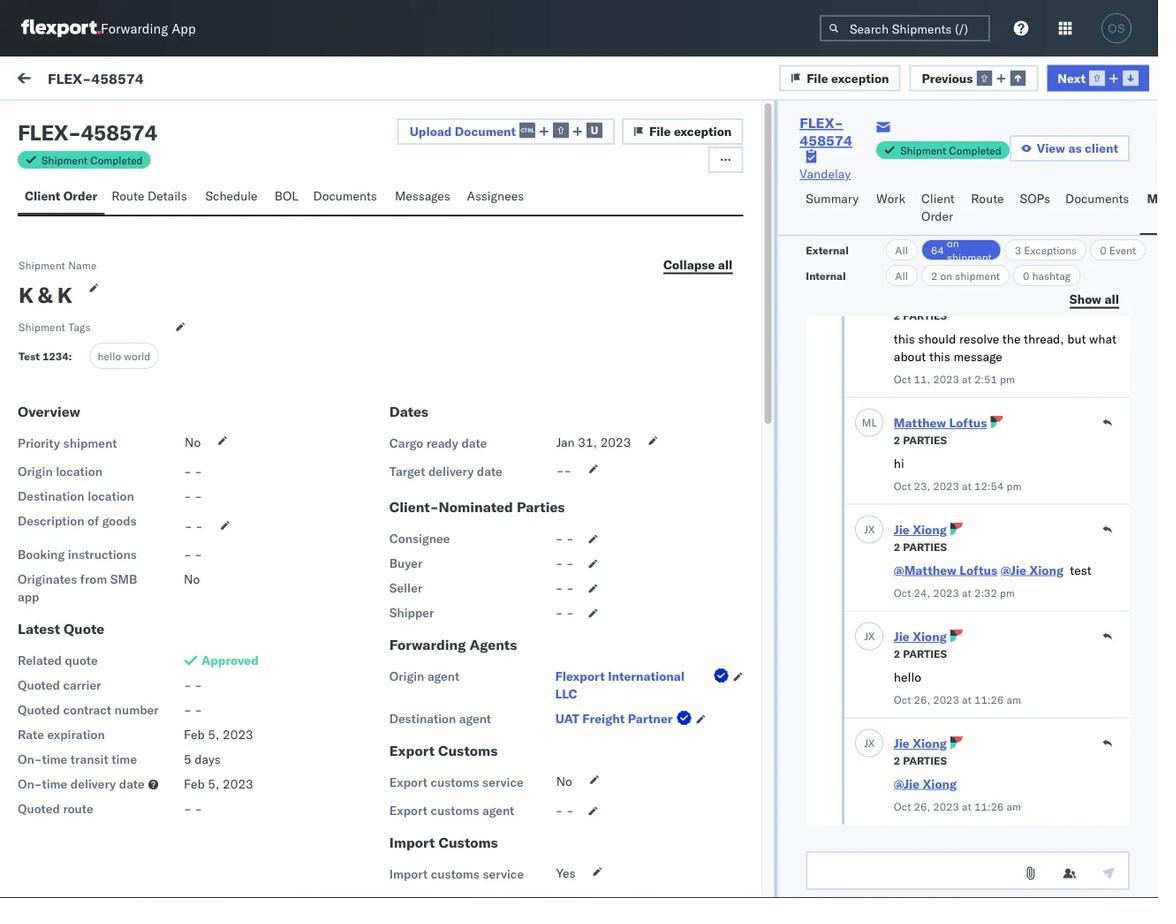 Task type: describe. For each thing, give the bounding box(es) containing it.
1 horizontal spatial client order button
[[915, 183, 965, 235]]

8, for test
[[419, 715, 430, 730]]

2 5, from the top
[[208, 777, 220, 792]]

time right 'transit'
[[112, 752, 137, 768]]

2:51
[[974, 373, 997, 387]]

sops
[[1020, 191, 1051, 206]]

quoted carrier
[[18, 678, 101, 693]]

3 dec from the top
[[393, 546, 415, 561]]

j x for @jie xiong
[[864, 737, 875, 750]]

test down goods in the bottom of the page
[[125, 529, 148, 545]]

5 oct from the top
[[894, 801, 911, 814]]

summary button
[[799, 183, 870, 235]]

smb
[[110, 572, 137, 587]]

2 vertical spatial pm
[[1000, 587, 1015, 601]]

shipment down flex
[[42, 153, 88, 167]]

0 horizontal spatial file
[[650, 124, 671, 139]]

5 at from the top
[[962, 801, 972, 814]]

location for destination location
[[88, 489, 134, 504]]

0 horizontal spatial delivery
[[71, 777, 116, 792]]

2 feb from the top
[[184, 777, 205, 792]]

shipment up k & k
[[19, 259, 65, 272]]

1 vertical spatial @jie xiong button
[[894, 777, 957, 792]]

2023 inside hello oct 26, 2023 at 11:26 am
[[933, 694, 959, 708]]

uat freight partner
[[556, 711, 673, 727]]

2 11:26 from the top
[[974, 801, 1004, 814]]

0 for 0 event
[[1100, 243, 1107, 257]]

6:39
[[471, 630, 498, 646]]

linjia
[[66, 729, 98, 744]]

2 j z from the top
[[60, 278, 69, 289]]

message
[[954, 349, 1002, 365]]

2026, down the export customs service
[[433, 799, 468, 815]]

1 ttt from the top
[[53, 221, 67, 236]]

show all button
[[1060, 286, 1130, 313]]

0 horizontal spatial documents button
[[306, 180, 388, 215]]

2 for third the 2 parties button from the top of the page
[[894, 541, 900, 555]]

description of goods
[[18, 514, 137, 529]]

(0) for internal (0)
[[165, 112, 188, 128]]

world
[[124, 350, 151, 363]]

dec 20, 2026, 12:39 am pst
[[393, 207, 561, 223]]

partner
[[628, 711, 673, 727]]

2 jason- from the top
[[86, 276, 125, 291]]

upload
[[410, 123, 452, 139]]

test right ':'
[[125, 360, 148, 376]]

buyer
[[389, 556, 423, 571]]

12:54
[[974, 480, 1004, 494]]

shipment up work
[[901, 144, 947, 157]]

2 jie xiong button from the top
[[894, 630, 947, 645]]

flex- right my at the left top of the page
[[48, 69, 91, 87]]

messages button
[[388, 180, 460, 215]]

on-time transit time
[[18, 752, 137, 768]]

2 down the 64
[[932, 269, 938, 282]]

loftus for matthew loftus
[[949, 416, 987, 431]]

test right "contract" in the left of the page
[[125, 698, 148, 714]]

pst down the parties
[[531, 546, 552, 561]]

2 dec from the top
[[393, 461, 415, 477]]

on- for on-time transit time
[[18, 752, 42, 768]]

pm down the parties
[[509, 546, 527, 561]]

2 customs from the top
[[431, 803, 480, 819]]

1 horizontal spatial completed
[[949, 144, 1002, 157]]

view as client
[[1037, 141, 1119, 156]]

xiong for '@jie xiong' button to the bottom
[[923, 777, 957, 792]]

0 horizontal spatial this
[[894, 331, 915, 347]]

external (0)
[[28, 112, 101, 128]]

jan
[[557, 435, 575, 450]]

upload document button
[[397, 118, 615, 145]]

2 26, from the top
[[914, 801, 930, 814]]

1 vertical spatial no
[[184, 572, 200, 587]]

documents for the left documents "button"
[[313, 188, 377, 204]]

5 2 parties button from the top
[[894, 753, 947, 769]]

2 vertical spatial shipment
[[63, 436, 117, 451]]

schedule button
[[198, 180, 268, 215]]

2 k from the left
[[57, 282, 72, 308]]

related for related work item/shipment
[[894, 153, 931, 167]]

8 zhao from the top
[[152, 783, 179, 798]]

messages
[[395, 188, 451, 204]]

work button
[[870, 183, 915, 235]]

test down on-time transit time
[[125, 783, 148, 798]]

2 feb 5, 2023 from the top
[[184, 777, 253, 792]]

6 jason-test zhao from the top
[[86, 614, 179, 629]]

1 dec from the top
[[393, 207, 415, 223]]

1 vertical spatial message
[[55, 153, 97, 167]]

2 ttt from the top
[[53, 306, 67, 322]]

test down internal (0) button
[[125, 190, 148, 206]]

internal (0) button
[[111, 104, 198, 139]]

3 oct from the top
[[894, 587, 911, 601]]

8, for liu
[[419, 630, 430, 646]]

matthew loftus
[[894, 416, 987, 431]]

customs for export customs
[[438, 742, 498, 760]]

8 j z from the top
[[60, 785, 69, 796]]

shipment for 64 on shipment
[[947, 251, 992, 264]]

destination for destination location
[[18, 489, 84, 504]]

3 zhao from the top
[[152, 360, 179, 376]]

parties inside '2 parties this should resolve the thread, but what about this message oct 11, 2023 at 2:51 pm'
[[903, 310, 947, 323]]

nominated
[[439, 498, 513, 516]]

4 2 parties button from the top
[[894, 647, 947, 662]]

booking instructions
[[18, 547, 137, 563]]

test right priority shipment
[[125, 445, 148, 460]]

flex- 458574 up the 64
[[893, 207, 976, 223]]

oct inside hi oct 23, 2023 at 12:54 pm
[[894, 480, 911, 494]]

show all
[[1070, 291, 1120, 307]]

rate expiration
[[18, 727, 105, 743]]

1 6:47 from the top
[[479, 461, 506, 477]]

origin location
[[18, 464, 102, 479]]

7 zhao from the top
[[152, 698, 179, 714]]

3
[[1015, 243, 1022, 257]]

2 inside '2 parties this should resolve the thread, but what about this message oct 11, 2023 at 2:51 pm'
[[894, 310, 900, 323]]

5 dec from the top
[[393, 715, 415, 730]]

overview
[[18, 403, 80, 421]]

flex- down 24,
[[893, 630, 930, 646]]

2026, down ready
[[441, 461, 476, 477]]

am inside hello oct 26, 2023 at 11:26 am
[[1007, 694, 1021, 708]]

time for delivery
[[42, 777, 67, 792]]

details
[[148, 188, 187, 204]]

3 jason-test zhao from the top
[[86, 360, 179, 376]]

64 on shipment
[[932, 236, 992, 264]]

quoted contract number
[[18, 703, 159, 718]]

0 vertical spatial file exception
[[807, 70, 890, 86]]

location for origin location
[[56, 464, 102, 479]]

2:32
[[974, 587, 997, 601]]

upload document
[[410, 123, 516, 139]]

latest quote
[[18, 620, 104, 638]]

export customs service
[[389, 775, 524, 791]]

0 vertical spatial @jie xiong button
[[1001, 563, 1064, 578]]

11,
[[914, 373, 930, 387]]

0 vertical spatial exception
[[832, 70, 890, 86]]

flex- down @jie xiong
[[893, 799, 930, 815]]

hello for hello world
[[98, 350, 121, 363]]

pm up the parties
[[509, 461, 527, 477]]

6 z from the top
[[64, 616, 69, 627]]

2026, left the 6:39
[[433, 630, 468, 646]]

@matthew loftus button
[[894, 563, 998, 578]]

8 jason- from the top
[[86, 783, 125, 798]]

flex- down work
[[893, 207, 930, 223]]

1 feb 5, 2023 from the top
[[184, 727, 253, 743]]

sops button
[[1013, 183, 1059, 235]]

flex-458574
[[48, 69, 144, 87]]

4 dec from the top
[[393, 630, 415, 646]]

2 vertical spatial agent
[[483, 803, 515, 819]]

pst down the export customs service
[[523, 799, 545, 815]]

1 horizontal spatial file
[[807, 70, 829, 86]]

6 dec from the top
[[393, 799, 415, 815]]

event
[[1110, 243, 1137, 257]]

2 on shipment
[[932, 269, 1000, 282]]

4 zhao from the top
[[152, 445, 179, 460]]

route
[[63, 802, 93, 817]]

shipment for 2 on shipment
[[956, 269, 1000, 282]]

goods
[[102, 514, 137, 529]]

23,
[[914, 480, 930, 494]]

carrier
[[63, 678, 101, 693]]

2026, right 20,
[[441, 207, 476, 223]]

on-time delivery date
[[18, 777, 145, 792]]

target
[[389, 464, 425, 479]]

target delivery date
[[389, 464, 503, 479]]

assignees button
[[460, 180, 534, 215]]

24,
[[914, 587, 930, 601]]

on for 64
[[947, 236, 960, 250]]

flexport
[[555, 669, 605, 685]]

1 dec 17, 2026, 6:47 pm pst from the top
[[393, 461, 552, 477]]

pst right am
[[539, 207, 561, 223]]

7 jason- from the top
[[86, 698, 125, 714]]

hashtag
[[1033, 269, 1071, 282]]

0 horizontal spatial client order button
[[18, 180, 105, 215]]

matthew
[[894, 416, 946, 431]]

31,
[[578, 435, 598, 450]]

pm left uat
[[501, 715, 520, 730]]

1 vertical spatial this
[[929, 349, 950, 365]]

xiong for 2nd the jie xiong button
[[913, 630, 947, 645]]

7 jason-test zhao from the top
[[86, 698, 179, 714]]

jie xiong button for @matthew
[[894, 523, 947, 538]]

test up world
[[125, 276, 148, 291]]

pm down the export customs service
[[501, 799, 520, 815]]

test right linjia
[[101, 729, 126, 744]]

1 2 parties button from the top
[[894, 308, 947, 323]]

oct inside hello oct 26, 2023 at 11:26 am
[[894, 694, 911, 708]]

message inside button
[[131, 72, 183, 88]]

uat
[[556, 711, 580, 727]]

jie for @jie
[[894, 737, 910, 752]]

2 am from the top
[[1007, 801, 1021, 814]]

next
[[1058, 70, 1086, 86]]

1 17, from the top
[[419, 461, 438, 477]]

approved
[[202, 653, 259, 669]]

2 jason-test zhao from the top
[[86, 276, 179, 291]]

6 zhao from the top
[[152, 614, 179, 629]]

my work
[[18, 68, 96, 92]]

2 resize handle column header from the left
[[614, 148, 635, 899]]

2026, up export customs at the left of the page
[[433, 715, 468, 730]]

as
[[1069, 141, 1082, 156]]

3 8, from the top
[[419, 799, 430, 815]]

1 jason-test zhao from the top
[[86, 190, 179, 206]]

6 j z from the top
[[60, 616, 69, 627]]

0 horizontal spatial file exception
[[650, 124, 732, 139]]

quoted for quoted contract number
[[18, 703, 60, 718]]

oct 26, 2023 at 11:26 am
[[894, 801, 1021, 814]]

quote
[[65, 653, 98, 669]]

of
[[88, 514, 99, 529]]

2 dec 8, 2026, 6:38 pm pst from the top
[[393, 799, 545, 815]]

2 parties this should resolve the thread, but what about this message oct 11, 2023 at 2:51 pm
[[894, 310, 1117, 387]]

1 k from the left
[[19, 282, 33, 308]]

loftus for @matthew loftus
[[960, 563, 998, 578]]

cargo ready date
[[389, 436, 487, 451]]

4 jason- from the top
[[86, 445, 125, 460]]

jie for @matthew
[[894, 523, 910, 538]]

0 for 0 hashtag
[[1023, 269, 1030, 282]]

shipment name
[[19, 259, 97, 272]]

exceptions
[[1025, 243, 1077, 257]]

shipper
[[389, 605, 434, 621]]

import for import customs service
[[389, 867, 428, 883]]

flex- 458574 down hello oct 26, 2023 at 11:26 am
[[893, 715, 976, 730]]

at inside hi oct 23, 2023 at 12:54 pm
[[962, 480, 972, 494]]

2 2 parties button from the top
[[894, 433, 947, 448]]

2 6:38 from the top
[[471, 799, 498, 815]]

20,
[[419, 207, 438, 223]]

client-nominated parties
[[389, 498, 565, 516]]

client
[[1085, 141, 1119, 156]]

0 horizontal spatial shipment completed
[[42, 153, 143, 167]]

1 j z from the top
[[60, 192, 69, 204]]

international
[[608, 669, 685, 685]]

1 dec 8, 2026, 6:38 pm pst from the top
[[393, 715, 545, 730]]

2 vertical spatial date
[[119, 777, 145, 792]]

internal for internal (0)
[[119, 112, 162, 128]]

0 horizontal spatial completed
[[90, 153, 143, 167]]

2 zhao from the top
[[152, 276, 179, 291]]

bol button
[[268, 180, 306, 215]]

7 j z from the top
[[60, 700, 69, 711]]

flexport international llc
[[555, 669, 685, 702]]

5 j z from the top
[[60, 531, 69, 542]]

flex- down 'about'
[[893, 377, 930, 392]]

all for 2
[[896, 269, 909, 282]]

@ for @ linjia test
[[53, 729, 63, 744]]

consignee
[[389, 531, 450, 547]]

2026, down nominated
[[441, 546, 476, 561]]

2 for first the 2 parties button from the bottom of the page
[[894, 755, 900, 768]]

matthew loftus button
[[894, 416, 987, 431]]

message button
[[124, 57, 213, 104]]

pm right the 6:39
[[501, 630, 520, 646]]

work
[[877, 191, 906, 206]]

2 dec 17, 2026, 6:47 pm pst from the top
[[393, 546, 552, 561]]

bol
[[275, 188, 299, 204]]

pst left -- at the left bottom
[[531, 461, 552, 477]]

test left 1234
[[19, 350, 40, 363]]

parties for 2nd the 2 parties button from the top
[[903, 434, 947, 448]]

flex- up 23,
[[893, 461, 930, 477]]

forwarding for forwarding agents
[[389, 636, 466, 654]]

@ linjia test
[[53, 729, 126, 744]]

seller
[[389, 581, 423, 596]]

5 z from the top
[[64, 531, 69, 542]]

quoted for quoted carrier
[[18, 678, 60, 693]]

flex- 458574 down 'about'
[[893, 377, 976, 392]]



Task type: vqa. For each thing, say whether or not it's contained in the screenshot.


Task type: locate. For each thing, give the bounding box(es) containing it.
2 up @jie xiong
[[894, 755, 900, 768]]

0 vertical spatial agent
[[428, 669, 460, 685]]

work for related
[[933, 153, 956, 167]]

0 vertical spatial customs
[[438, 742, 498, 760]]

at inside '2 parties this should resolve the thread, but what about this message oct 11, 2023 at 2:51 pm'
[[962, 373, 972, 387]]

k left & on the top left of page
[[19, 282, 33, 308]]

parties
[[517, 498, 565, 516]]

3 resize handle column header from the left
[[864, 148, 885, 899]]

shipment up the test 1234 :
[[19, 320, 65, 334]]

client order up the 64
[[922, 191, 955, 224]]

0 vertical spatial export
[[389, 742, 435, 760]]

all for collapse all
[[718, 257, 733, 272]]

2 6:47 from the top
[[479, 546, 506, 561]]

6:38 down the export customs service
[[471, 799, 498, 815]]

1 vertical spatial date
[[477, 464, 503, 479]]

customs for import customs
[[439, 834, 498, 852]]

1 customs from the top
[[431, 775, 480, 791]]

2 oct from the top
[[894, 480, 911, 494]]

2023 inside hi oct 23, 2023 at 12:54 pm
[[933, 480, 959, 494]]

client for leftmost the "client order" button
[[25, 188, 60, 204]]

destination location
[[18, 489, 134, 504]]

j z up shipment name
[[60, 192, 69, 204]]

0 vertical spatial j x
[[864, 523, 875, 536]]

0 horizontal spatial k
[[19, 282, 33, 308]]

(0) inside "button"
[[78, 112, 101, 128]]

hello world
[[98, 350, 151, 363]]

jason-test zhao up @ linjia test
[[86, 698, 179, 714]]

all left the 64
[[896, 243, 909, 257]]

xiong for @jie's the jie xiong button
[[913, 737, 947, 752]]

1 horizontal spatial exception
[[832, 70, 890, 86]]

oct
[[894, 373, 911, 387], [894, 480, 911, 494], [894, 587, 911, 601], [894, 694, 911, 708], [894, 801, 911, 814]]

route
[[112, 188, 144, 204], [972, 191, 1004, 206]]

(0) down 'flex-458574'
[[78, 112, 101, 128]]

3 at from the top
[[962, 587, 972, 601]]

on inside 64 on shipment
[[947, 236, 960, 250]]

(0) for external (0)
[[78, 112, 101, 128]]

z down the description of goods
[[64, 531, 69, 542]]

flex- down hello oct 26, 2023 at 11:26 am
[[893, 715, 930, 730]]

3 exceptions
[[1015, 243, 1077, 257]]

on down the 64
[[941, 269, 953, 282]]

file
[[807, 70, 829, 86], [650, 124, 671, 139]]

resize handle column header
[[364, 148, 385, 899], [614, 148, 635, 899], [864, 148, 885, 899], [1114, 148, 1135, 899]]

view as client button
[[1010, 135, 1130, 162]]

2 vertical spatial customs
[[431, 867, 480, 883]]

17,
[[419, 461, 438, 477], [419, 546, 438, 561]]

the
[[1003, 331, 1021, 347]]

1 vertical spatial file exception
[[650, 124, 732, 139]]

3 jie xiong button from the top
[[894, 737, 947, 752]]

8 jason-test zhao from the top
[[86, 783, 179, 798]]

2 vertical spatial export
[[389, 803, 428, 819]]

feb down 5
[[184, 777, 205, 792]]

export customs agent
[[389, 803, 515, 819]]

jie xiong for @jie
[[894, 737, 947, 752]]

3 2 parties from the top
[[894, 648, 947, 662]]

agent for destination agent
[[459, 711, 491, 727]]

zhao
[[152, 190, 179, 206], [152, 276, 179, 291], [152, 360, 179, 376], [152, 445, 179, 460], [152, 529, 179, 545], [152, 614, 179, 629], [152, 698, 179, 714], [152, 783, 179, 798]]

1 horizontal spatial all
[[1105, 291, 1120, 307]]

8, down the export customs service
[[419, 799, 430, 815]]

1 (0) from the left
[[78, 112, 101, 128]]

1 horizontal spatial internal
[[806, 269, 846, 282]]

0 vertical spatial order
[[63, 188, 97, 204]]

0 vertical spatial 26,
[[914, 694, 930, 708]]

2023
[[933, 373, 959, 387], [601, 435, 631, 450], [933, 480, 959, 494], [933, 587, 959, 601], [933, 694, 959, 708], [223, 727, 253, 743], [223, 777, 253, 792], [933, 801, 959, 814]]

rate
[[18, 727, 44, 743]]

but
[[1067, 331, 1086, 347]]

1 5, from the top
[[208, 727, 220, 743]]

1 vertical spatial forwarding
[[389, 636, 466, 654]]

1 vertical spatial on-
[[18, 777, 42, 792]]

customs for import
[[431, 867, 480, 883]]

pm inside '2 parties this should resolve the thread, but what about this message oct 11, 2023 at 2:51 pm'
[[1000, 373, 1015, 387]]

4 z from the top
[[64, 447, 69, 458]]

forwarding agents
[[389, 636, 517, 654]]

4 resize handle column header from the left
[[1114, 148, 1135, 899]]

at inside hello oct 26, 2023 at 11:26 am
[[962, 694, 972, 708]]

1 vertical spatial jie xiong button
[[894, 630, 947, 645]]

export up import customs
[[389, 803, 428, 819]]

customs up the export customs service
[[438, 742, 498, 760]]

route inside route details button
[[112, 188, 144, 204]]

2 jie xiong from the top
[[894, 630, 947, 645]]

service for export customs
[[483, 775, 524, 791]]

previous
[[922, 70, 973, 86]]

m
[[862, 416, 871, 430]]

date up client-nominated parties
[[477, 464, 503, 479]]

oct left 24,
[[894, 587, 911, 601]]

0 horizontal spatial work
[[51, 68, 96, 92]]

flex- inside flex- 458574
[[800, 114, 844, 132]]

j x for @matthew loftus
[[864, 523, 875, 536]]

0 vertical spatial internal
[[119, 112, 162, 128]]

external
[[28, 112, 75, 128], [806, 243, 849, 257]]

j
[[60, 192, 64, 204], [60, 278, 64, 289], [60, 362, 64, 373], [60, 447, 64, 458], [864, 523, 868, 536], [60, 531, 64, 542], [60, 616, 64, 627], [864, 630, 868, 643], [60, 700, 64, 711], [864, 737, 868, 750], [60, 785, 64, 796]]

on- for on-time delivery date
[[18, 777, 42, 792]]

time up the quoted route
[[42, 777, 67, 792]]

@ tao liu
[[53, 644, 110, 660]]

xiong for the jie xiong button related to @matthew
[[913, 523, 947, 538]]

0 vertical spatial hello
[[98, 350, 121, 363]]

--
[[557, 463, 572, 479]]

1 parties from the top
[[903, 310, 947, 323]]

0 horizontal spatial order
[[63, 188, 97, 204]]

6 jason- from the top
[[86, 614, 125, 629]]

external down my work
[[28, 112, 75, 128]]

pst left uat
[[523, 715, 545, 730]]

0 horizontal spatial all
[[718, 257, 733, 272]]

@ left linjia
[[53, 729, 63, 744]]

12:39
[[479, 207, 513, 223]]

external for external (0)
[[28, 112, 75, 128]]

0 vertical spatial no
[[185, 435, 201, 450]]

m l
[[862, 416, 877, 430]]

0 vertical spatial on
[[947, 236, 960, 250]]

jason-test zhao up goods in the bottom of the page
[[86, 445, 179, 460]]

flex- 458574
[[800, 114, 853, 149], [893, 207, 976, 223], [893, 292, 976, 308], [893, 377, 976, 392], [893, 546, 976, 561], [893, 630, 976, 646], [893, 715, 976, 730], [893, 799, 976, 815]]

flex- up should
[[893, 292, 930, 308]]

flex- 458574 down @jie xiong
[[893, 799, 976, 815]]

1 vertical spatial agent
[[459, 711, 491, 727]]

export for export customs agent
[[389, 803, 428, 819]]

destination for destination agent
[[389, 711, 456, 727]]

1 6:38 from the top
[[471, 715, 498, 730]]

1 am from the top
[[1007, 694, 1021, 708]]

0 vertical spatial quoted
[[18, 678, 60, 693]]

quoted for quoted route
[[18, 802, 60, 817]]

1 horizontal spatial k
[[57, 282, 72, 308]]

dec 17, 2026, 6:47 pm pst down nominated
[[393, 546, 552, 561]]

flexport international llc link
[[555, 668, 733, 704]]

2 parties for 4th the 2 parties button from the top
[[894, 648, 947, 662]]

hello
[[98, 350, 121, 363], [894, 670, 921, 685]]

no for export customs
[[557, 774, 573, 790]]

jason-
[[86, 190, 125, 206], [86, 276, 125, 291], [86, 360, 125, 376], [86, 445, 125, 460], [86, 529, 125, 545], [86, 614, 125, 629], [86, 698, 125, 714], [86, 783, 125, 798]]

1 2 parties from the top
[[894, 434, 947, 448]]

jie xiong for @matthew
[[894, 523, 947, 538]]

0 horizontal spatial exception
[[674, 124, 732, 139]]

test
[[53, 391, 75, 406], [53, 475, 75, 491], [53, 560, 75, 575], [1070, 563, 1092, 578]]

destination up description
[[18, 489, 84, 504]]

3 2 parties button from the top
[[894, 540, 947, 555]]

flex- up @matthew
[[893, 546, 930, 561]]

1 jie xiong button from the top
[[894, 523, 947, 538]]

customs down the export customs service
[[431, 803, 480, 819]]

2 8, from the top
[[419, 715, 430, 730]]

x
[[868, 523, 875, 536], [868, 630, 875, 643], [868, 737, 875, 750]]

0 horizontal spatial documents
[[313, 188, 377, 204]]

no
[[185, 435, 201, 450], [184, 572, 200, 587], [557, 774, 573, 790]]

0 vertical spatial dec 8, 2026, 6:38 pm pst
[[393, 715, 545, 730]]

1 on- from the top
[[18, 752, 42, 768]]

show
[[1070, 291, 1102, 307]]

2 parties for 2nd the 2 parties button from the top
[[894, 434, 947, 448]]

2 parties for first the 2 parties button from the bottom of the page
[[894, 755, 947, 768]]

origin for origin agent
[[389, 669, 425, 685]]

tao
[[66, 644, 87, 660]]

customs up export customs agent
[[431, 775, 480, 791]]

1 8, from the top
[[419, 630, 430, 646]]

1 resize handle column header from the left
[[364, 148, 385, 899]]

1 vertical spatial customs
[[439, 834, 498, 852]]

1 export from the top
[[389, 742, 435, 760]]

date for target delivery date
[[477, 464, 503, 479]]

1 vertical spatial dec 8, 2026, 6:38 pm pst
[[393, 799, 545, 815]]

on for 2
[[941, 269, 953, 282]]

order for right the "client order" button
[[922, 209, 954, 224]]

dec up export customs at the left of the page
[[393, 715, 415, 730]]

3 quoted from the top
[[18, 802, 60, 817]]

should
[[918, 331, 956, 347]]

thread,
[[1024, 331, 1064, 347]]

@matthew loftus
[[894, 563, 998, 578]]

all for 64
[[896, 243, 909, 257]]

import for import customs
[[389, 834, 435, 852]]

forwarding inside forwarding app 'link'
[[101, 20, 168, 37]]

customs for export
[[431, 775, 480, 791]]

1 vertical spatial exception
[[674, 124, 732, 139]]

work for my
[[51, 68, 96, 92]]

route details
[[112, 188, 187, 204]]

transit
[[71, 752, 108, 768]]

forwarding for forwarding app
[[101, 20, 168, 37]]

feb 5, 2023
[[184, 727, 253, 743], [184, 777, 253, 792]]

1 all button from the top
[[886, 240, 918, 261]]

(0) inside button
[[165, 112, 188, 128]]

1 horizontal spatial documents button
[[1059, 183, 1140, 235]]

related work item/shipment
[[894, 153, 1032, 167]]

2 parties button up hello oct 26, 2023 at 11:26 am
[[894, 647, 947, 662]]

oct left 11,
[[894, 373, 911, 387]]

jason- left details
[[86, 190, 125, 206]]

completed up route button
[[949, 144, 1002, 157]]

1 horizontal spatial client order
[[922, 191, 955, 224]]

0 vertical spatial 6:47
[[479, 461, 506, 477]]

origin agent
[[389, 669, 460, 685]]

completed down flex - 458574
[[90, 153, 143, 167]]

jason-test zhao right ':'
[[86, 360, 179, 376]]

location up goods in the bottom of the page
[[88, 489, 134, 504]]

8,
[[419, 630, 430, 646], [419, 715, 430, 730], [419, 799, 430, 815]]

@jie for @jie xiong test
[[1001, 563, 1027, 578]]

0 vertical spatial origin
[[18, 464, 53, 479]]

feb 5, 2023 down days
[[184, 777, 253, 792]]

2 import from the top
[[389, 867, 428, 883]]

client down flex
[[25, 188, 60, 204]]

8 z from the top
[[64, 785, 69, 796]]

jie xiong button up @matthew
[[894, 523, 947, 538]]

17, up seller
[[419, 546, 438, 561]]

oct inside '2 parties this should resolve the thread, but what about this message oct 11, 2023 at 2:51 pm'
[[894, 373, 911, 387]]

1 horizontal spatial forwarding
[[389, 636, 466, 654]]

all right collapse
[[718, 257, 733, 272]]

0 horizontal spatial origin
[[18, 464, 53, 479]]

1 zhao from the top
[[152, 190, 179, 206]]

0 vertical spatial this
[[894, 331, 915, 347]]

tags
[[68, 320, 91, 334]]

origin for origin location
[[18, 464, 53, 479]]

location up destination location
[[56, 464, 102, 479]]

customs
[[431, 775, 480, 791], [431, 803, 480, 819], [431, 867, 480, 883]]

time for transit
[[42, 752, 67, 768]]

2 quoted from the top
[[18, 703, 60, 718]]

1 vertical spatial hello
[[894, 670, 921, 685]]

0 vertical spatial 11:26
[[974, 694, 1004, 708]]

None text field
[[806, 852, 1130, 891]]

ready
[[427, 436, 459, 451]]

1 import from the top
[[389, 834, 435, 852]]

hello oct 26, 2023 at 11:26 am
[[894, 670, 1021, 708]]

export for export customs service
[[389, 775, 428, 791]]

order for leftmost the "client order" button
[[63, 188, 97, 204]]

1 vertical spatial 17,
[[419, 546, 438, 561]]

1 horizontal spatial documents
[[1066, 191, 1130, 206]]

pm inside hi oct 23, 2023 at 12:54 pm
[[1007, 480, 1022, 494]]

1 vertical spatial shipment
[[956, 269, 1000, 282]]

5 jason-test zhao from the top
[[86, 529, 179, 545]]

agent up export customs at the left of the page
[[459, 711, 491, 727]]

3 z from the top
[[64, 362, 69, 373]]

jie xiong down 24,
[[894, 630, 947, 645]]

origin up "destination agent"
[[389, 669, 425, 685]]

0 vertical spatial all
[[896, 243, 909, 257]]

shipment completed down flex - 458574
[[42, 153, 143, 167]]

about
[[894, 349, 926, 365]]

458574 inside flex- 458574 link
[[800, 132, 853, 149]]

document
[[455, 123, 516, 139]]

import down export customs agent
[[389, 834, 435, 852]]

1 vertical spatial dec 17, 2026, 6:47 pm pst
[[393, 546, 552, 561]]

ttt up shipment name
[[53, 221, 67, 236]]

external for external
[[806, 243, 849, 257]]

flex- 458574 up vandelay
[[800, 114, 853, 149]]

1 vertical spatial feb
[[184, 777, 205, 792]]

0 vertical spatial @
[[53, 644, 63, 660]]

date
[[462, 436, 487, 451], [477, 464, 503, 479], [119, 777, 145, 792]]

2 all from the top
[[896, 269, 909, 282]]

quote
[[64, 620, 104, 638]]

external inside "external (0)" "button"
[[28, 112, 75, 128]]

client order button
[[18, 180, 105, 215], [915, 183, 965, 235]]

z up the quoted route
[[64, 785, 69, 796]]

jason- up liu
[[86, 614, 125, 629]]

4 oct from the top
[[894, 694, 911, 708]]

1 service from the top
[[483, 775, 524, 791]]

2 service from the top
[[483, 867, 524, 883]]

all button for 2
[[886, 265, 918, 286]]

1 vertical spatial service
[[483, 867, 524, 883]]

1 vertical spatial location
[[88, 489, 134, 504]]

jason- up route
[[86, 783, 125, 798]]

5, up days
[[208, 727, 220, 743]]

j z down shipment name
[[60, 278, 69, 289]]

1 vertical spatial 8,
[[419, 715, 430, 730]]

internal (0)
[[119, 112, 188, 128]]

2 vertical spatial no
[[557, 774, 573, 790]]

2 vertical spatial x
[[868, 737, 875, 750]]

flex- 458574 up should
[[893, 292, 976, 308]]

route for route
[[972, 191, 1004, 206]]

all button for 64
[[886, 240, 918, 261]]

parties for 4th the 2 parties button from the top
[[903, 648, 947, 662]]

jason-test zhao down goods in the bottom of the page
[[86, 529, 179, 545]]

0 vertical spatial forwarding
[[101, 20, 168, 37]]

2 up @matthew
[[894, 541, 900, 555]]

internal inside button
[[119, 112, 162, 128]]

dec
[[393, 207, 415, 223], [393, 461, 415, 477], [393, 546, 415, 561], [393, 630, 415, 646], [393, 715, 415, 730], [393, 799, 415, 815]]

3 j x from the top
[[864, 737, 875, 750]]

1 feb from the top
[[184, 727, 205, 743]]

26, down @jie xiong
[[914, 801, 930, 814]]

@matthew
[[894, 563, 957, 578]]

5 parties from the top
[[903, 755, 947, 768]]

l
[[871, 416, 877, 430]]

client order for leftmost the "client order" button
[[25, 188, 97, 204]]

0 vertical spatial 8,
[[419, 630, 430, 646]]

2 vertical spatial jie xiong button
[[894, 737, 947, 752]]

2 vertical spatial j x
[[864, 737, 875, 750]]

x for @matthew loftus
[[868, 523, 875, 536]]

work left item/shipment
[[933, 153, 956, 167]]

hello for hello oct 26, 2023 at 11:26 am
[[894, 670, 921, 685]]

0 horizontal spatial 0
[[1023, 269, 1030, 282]]

1 vertical spatial internal
[[806, 269, 846, 282]]

6:38
[[471, 715, 498, 730], [471, 799, 498, 815]]

1 x from the top
[[868, 523, 875, 536]]

1 z from the top
[[64, 192, 69, 204]]

client for right the "client order" button
[[922, 191, 955, 206]]

pm
[[1000, 373, 1015, 387], [1007, 480, 1022, 494], [1000, 587, 1015, 601]]

2 parties button up @jie xiong
[[894, 753, 947, 769]]

agent for origin agent
[[428, 669, 460, 685]]

jie xiong button for @jie
[[894, 737, 947, 752]]

pst right agents
[[523, 630, 545, 646]]

x for @jie xiong
[[868, 737, 875, 750]]

@ for @ tao liu
[[53, 644, 63, 660]]

1 vertical spatial @jie
[[894, 777, 920, 792]]

dec 8, 2026, 6:38 pm pst
[[393, 715, 545, 730], [393, 799, 545, 815]]

2 @ from the top
[[53, 729, 63, 744]]

1 vertical spatial file
[[650, 124, 671, 139]]

priority shipment
[[18, 436, 117, 451]]

export customs
[[389, 742, 498, 760]]

completed
[[949, 144, 1002, 157], [90, 153, 143, 167]]

@jie for @jie xiong
[[894, 777, 920, 792]]

no for overview
[[185, 435, 201, 450]]

1 horizontal spatial (0)
[[165, 112, 188, 128]]

app
[[18, 590, 39, 605]]

0 horizontal spatial (0)
[[78, 112, 101, 128]]

2 for 2nd the 2 parties button from the top
[[894, 434, 900, 448]]

2 parties down matthew
[[894, 434, 947, 448]]

2 all button from the top
[[886, 265, 918, 286]]

0
[[1100, 243, 1107, 257], [1023, 269, 1030, 282]]

llc
[[555, 687, 578, 702]]

2 parties for third the 2 parties button from the top of the page
[[894, 541, 947, 555]]

5, down days
[[208, 777, 220, 792]]

1 horizontal spatial message
[[131, 72, 183, 88]]

0 vertical spatial feb
[[184, 727, 205, 743]]

458574
[[91, 69, 144, 87], [81, 119, 157, 146], [800, 132, 853, 149], [930, 207, 976, 223], [930, 292, 976, 308], [930, 377, 976, 392], [930, 546, 976, 561], [930, 630, 976, 646], [930, 715, 976, 730], [930, 799, 976, 815]]

0 horizontal spatial forwarding
[[101, 20, 168, 37]]

0 vertical spatial all button
[[886, 240, 918, 261]]

1 vertical spatial pm
[[1007, 480, 1022, 494]]

4 2 parties from the top
[[894, 755, 947, 768]]

collapse all button
[[653, 252, 744, 278]]

originates from smb app
[[18, 572, 137, 605]]

j z
[[60, 192, 69, 204], [60, 278, 69, 289], [60, 362, 69, 373], [60, 447, 69, 458], [60, 531, 69, 542], [60, 616, 69, 627], [60, 700, 69, 711], [60, 785, 69, 796]]

2 j x from the top
[[864, 630, 875, 643]]

2 parties button up @matthew
[[894, 540, 947, 555]]

export down export customs at the left of the page
[[389, 775, 428, 791]]

pm right 12:54
[[1007, 480, 1022, 494]]

1 at from the top
[[962, 373, 972, 387]]

route inside route button
[[972, 191, 1004, 206]]

2 z from the top
[[64, 278, 69, 289]]

flex- 458574 up @matthew
[[893, 546, 976, 561]]

11:26 inside hello oct 26, 2023 at 11:26 am
[[974, 694, 1004, 708]]

jie up @matthew
[[894, 523, 910, 538]]

0 vertical spatial 17,
[[419, 461, 438, 477]]

Search Shipments (/) text field
[[820, 15, 991, 42]]

documents right the bol button
[[313, 188, 377, 204]]

route details button
[[105, 180, 198, 215]]

0 horizontal spatial client order
[[25, 188, 97, 204]]

client order button up the 64
[[915, 183, 965, 235]]

shipment inside 64 on shipment
[[947, 251, 992, 264]]

service left yes
[[483, 867, 524, 883]]

1234
[[42, 350, 69, 363]]

0 vertical spatial x
[[868, 523, 875, 536]]

delivery down 'transit'
[[71, 777, 116, 792]]

2 at from the top
[[962, 480, 972, 494]]

0 vertical spatial import
[[389, 834, 435, 852]]

hello left world
[[98, 350, 121, 363]]

2 parties up hello oct 26, 2023 at 11:26 am
[[894, 648, 947, 662]]

0 vertical spatial delivery
[[429, 464, 474, 479]]

quoted up rate
[[18, 703, 60, 718]]

client order for right the "client order" button
[[922, 191, 955, 224]]

2 vertical spatial jie
[[894, 737, 910, 752]]

parties for first the 2 parties button from the bottom of the page
[[903, 755, 947, 768]]

4 j z from the top
[[60, 447, 69, 458]]

client-
[[389, 498, 439, 516]]

documents for right documents "button"
[[1066, 191, 1130, 206]]

3 j z from the top
[[60, 362, 69, 373]]

1 horizontal spatial client
[[922, 191, 955, 206]]

2 up 'about'
[[894, 310, 900, 323]]

7 z from the top
[[64, 700, 69, 711]]

test 1234 :
[[19, 350, 72, 363]]

internal for internal
[[806, 269, 846, 282]]

1 horizontal spatial shipment completed
[[901, 144, 1002, 157]]

0 vertical spatial @jie
[[1001, 563, 1027, 578]]

item/shipment
[[959, 153, 1032, 167]]

3 jie xiong from the top
[[894, 737, 947, 752]]

2 17, from the top
[[419, 546, 438, 561]]

1 vertical spatial export
[[389, 775, 428, 791]]

3 export from the top
[[389, 803, 428, 819]]

2 vertical spatial quoted
[[18, 802, 60, 817]]

all left 2 on shipment
[[896, 269, 909, 282]]

0 vertical spatial date
[[462, 436, 487, 451]]

26, inside hello oct 26, 2023 at 11:26 am
[[914, 694, 930, 708]]

8, up export customs at the left of the page
[[419, 715, 430, 730]]

j z right latest at the bottom left of page
[[60, 616, 69, 627]]

2 parties
[[894, 434, 947, 448], [894, 541, 947, 555], [894, 648, 947, 662], [894, 755, 947, 768]]

1 vertical spatial loftus
[[960, 563, 998, 578]]

flexport. image
[[21, 19, 101, 37]]

0 left the event in the top right of the page
[[1100, 243, 1107, 257]]

1 jie xiong from the top
[[894, 523, 947, 538]]

1 vertical spatial feb 5, 2023
[[184, 777, 253, 792]]

2 jie from the top
[[894, 630, 910, 645]]

related for related quote
[[18, 653, 62, 669]]

test down smb
[[125, 614, 148, 629]]

3 jason- from the top
[[86, 360, 125, 376]]

5 zhao from the top
[[152, 529, 179, 545]]

2 for 4th the 2 parties button from the top
[[894, 648, 900, 662]]

@jie up oct 24, 2023 at 2:32 pm
[[1001, 563, 1027, 578]]

j z up the quoted route
[[60, 785, 69, 796]]

2 parties from the top
[[903, 434, 947, 448]]

jie xiong
[[894, 523, 947, 538], [894, 630, 947, 645], [894, 737, 947, 752]]

1 jason- from the top
[[86, 190, 125, 206]]

4 jason-test zhao from the top
[[86, 445, 179, 460]]

5 jason- from the top
[[86, 529, 125, 545]]

1 vertical spatial am
[[1007, 801, 1021, 814]]

external down summary button
[[806, 243, 849, 257]]

2 vertical spatial 8,
[[419, 799, 430, 815]]

- -
[[184, 464, 202, 479], [184, 489, 202, 504], [185, 519, 203, 534], [556, 531, 574, 547], [184, 547, 202, 563], [556, 556, 574, 571], [556, 581, 574, 596], [556, 605, 574, 621], [184, 678, 202, 693], [184, 703, 202, 718], [184, 802, 202, 817], [556, 803, 574, 819]]

0 horizontal spatial destination
[[18, 489, 84, 504]]

parties for third the 2 parties button from the top of the page
[[903, 541, 947, 555]]

all for show all
[[1105, 291, 1120, 307]]

2 2 parties from the top
[[894, 541, 947, 555]]

route for route details
[[112, 188, 144, 204]]

flex- 458574 down 24,
[[893, 630, 976, 646]]

agent down forwarding agents
[[428, 669, 460, 685]]

hello inside hello oct 26, 2023 at 11:26 am
[[894, 670, 921, 685]]

3 x from the top
[[868, 737, 875, 750]]

date for cargo ready date
[[462, 436, 487, 451]]

1 vertical spatial 6:38
[[471, 799, 498, 815]]

0 vertical spatial feb 5, 2023
[[184, 727, 253, 743]]

(0) down message button
[[165, 112, 188, 128]]

quoted route
[[18, 802, 93, 817]]

2023 inside '2 parties this should resolve the thread, but what about this message oct 11, 2023 at 2:51 pm'
[[933, 373, 959, 387]]

service for import customs
[[483, 867, 524, 883]]

shipment completed
[[901, 144, 1002, 157], [42, 153, 143, 167]]

export for export customs
[[389, 742, 435, 760]]

1 all from the top
[[896, 243, 909, 257]]

dec 17, 2026, 6:47 pm pst up nominated
[[393, 461, 552, 477]]

forwarding app
[[101, 20, 196, 37]]

2 x from the top
[[868, 630, 875, 643]]

1 vertical spatial on
[[941, 269, 953, 282]]



